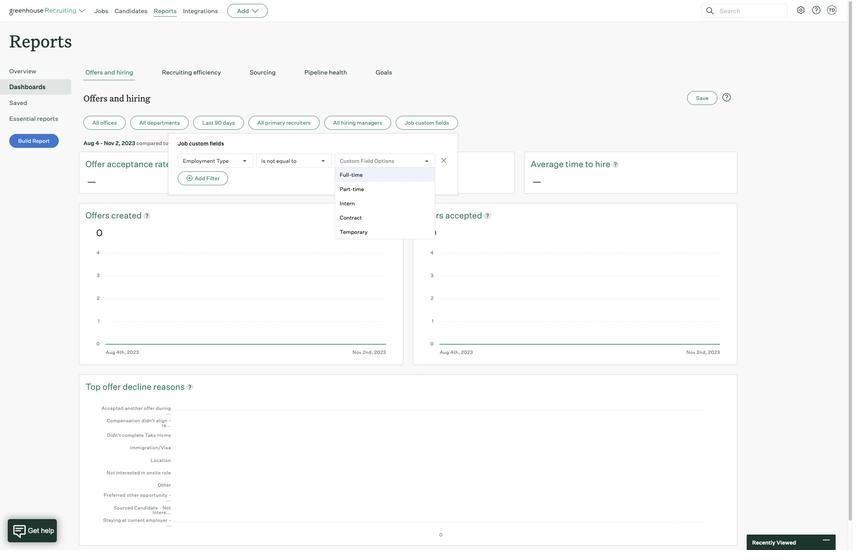 Task type: vqa. For each thing, say whether or not it's contained in the screenshot.
the Overview link at the left of the page
yes



Task type: describe. For each thing, give the bounding box(es) containing it.
all departments
[[139, 120, 180, 126]]

to left "hire"
[[585, 159, 593, 169]]

goals button
[[374, 65, 394, 80]]

compared
[[136, 140, 162, 147]]

time link for hire
[[566, 159, 585, 171]]

recruiters
[[286, 120, 311, 126]]

2 aug from the left
[[190, 140, 201, 147]]

offers inside button
[[85, 69, 103, 76]]

acceptance
[[107, 159, 153, 169]]

— for average
[[532, 176, 542, 188]]

employment type
[[183, 158, 229, 164]]

report
[[32, 138, 50, 144]]

add for add
[[237, 7, 249, 15]]

candidates link
[[115, 7, 148, 15]]

0 for created
[[96, 227, 103, 239]]

employment
[[183, 158, 215, 164]]

custom inside job custom fields button
[[416, 120, 434, 126]]

td
[[829, 7, 835, 13]]

all departments button
[[130, 116, 189, 130]]

offices
[[100, 120, 117, 126]]

custom field options
[[340, 158, 394, 164]]

offers and hiring button
[[84, 65, 135, 80]]

days
[[223, 120, 235, 126]]

field
[[361, 158, 373, 164]]

greenhouse recruiting image
[[9, 6, 79, 15]]

overview
[[9, 67, 36, 75]]

not
[[267, 158, 275, 164]]

0 horizontal spatial fields
[[210, 140, 224, 147]]

last 90 days
[[202, 120, 235, 126]]

sourcing
[[250, 69, 276, 76]]

essential
[[9, 115, 36, 123]]

acceptance link
[[107, 159, 155, 171]]

0 for accepted
[[430, 227, 437, 239]]

all for all hiring managers
[[333, 120, 340, 126]]

essential reports
[[9, 115, 58, 123]]

saved link
[[9, 98, 68, 108]]

overview link
[[9, 67, 68, 76]]

time up 'part-time'
[[352, 172, 363, 178]]

1 - from the left
[[100, 140, 103, 147]]

is not equal to
[[261, 158, 297, 164]]

tab list containing offers and hiring
[[84, 65, 733, 80]]

contract
[[340, 215, 362, 221]]

average for hire
[[531, 159, 564, 169]]

all for all departments
[[139, 120, 146, 126]]

all primary recruiters
[[257, 120, 311, 126]]

top
[[85, 382, 101, 392]]

options
[[374, 158, 394, 164]]

td button
[[827, 5, 837, 15]]

top link
[[85, 382, 103, 393]]

4
[[95, 140, 99, 147]]

departments
[[147, 120, 180, 126]]

2 2023 from the left
[[208, 140, 222, 147]]

goals
[[376, 69, 392, 76]]

configure image
[[797, 5, 806, 15]]

recently
[[752, 540, 776, 547]]

xychart image for accepted
[[430, 251, 720, 356]]

reasons link
[[153, 382, 185, 393]]

all hiring managers
[[333, 120, 382, 126]]

jobs link
[[94, 7, 108, 15]]

may
[[170, 140, 181, 147]]

accepted link
[[445, 210, 482, 222]]

job custom fields inside button
[[405, 120, 449, 126]]

nov
[[104, 140, 114, 147]]

add filter button
[[178, 172, 228, 186]]

temporary
[[340, 229, 368, 236]]

add button
[[227, 4, 268, 18]]

1 vertical spatial reports
[[9, 29, 72, 52]]

to link for fill
[[363, 159, 373, 171]]

Search text field
[[718, 5, 781, 16]]

recruiting
[[162, 69, 192, 76]]

3,
[[202, 140, 207, 147]]

job custom fields button
[[396, 116, 458, 130]]

created
[[111, 210, 142, 221]]

reports link
[[154, 7, 177, 15]]

custom
[[340, 158, 360, 164]]

is
[[261, 158, 266, 164]]

average link for hire
[[531, 159, 566, 171]]

rate link
[[155, 159, 171, 171]]

1 aug from the left
[[84, 140, 94, 147]]

dashboards link
[[9, 82, 68, 92]]

time left "hire"
[[566, 159, 584, 169]]

faq image
[[722, 93, 732, 102]]

average for fill
[[308, 159, 341, 169]]

to right equal
[[291, 158, 297, 164]]

reports
[[37, 115, 58, 123]]

add filter
[[195, 175, 220, 182]]

reasons
[[153, 382, 185, 392]]

build report
[[18, 138, 50, 144]]

offer acceptance
[[85, 159, 155, 169]]

created link
[[111, 210, 142, 222]]

1 2023 from the left
[[122, 140, 135, 147]]

fill
[[373, 159, 382, 169]]

decline
[[123, 382, 151, 392]]

90
[[215, 120, 222, 126]]

0 horizontal spatial job
[[178, 140, 188, 147]]

time link for fill
[[343, 159, 363, 171]]

1 vertical spatial offers and hiring
[[84, 92, 150, 104]]

jobs
[[94, 7, 108, 15]]

all hiring managers button
[[324, 116, 391, 130]]

recruiting efficiency button
[[160, 65, 223, 80]]

offers link for accepted
[[420, 210, 445, 222]]

to link for hire
[[585, 159, 595, 171]]

build report button
[[9, 134, 59, 148]]



Task type: locate. For each thing, give the bounding box(es) containing it.
0 horizontal spatial 2023
[[122, 140, 135, 147]]

pipeline
[[304, 69, 328, 76]]

2023
[[122, 140, 135, 147], [208, 140, 222, 147]]

fields inside button
[[436, 120, 449, 126]]

all left 'departments'
[[139, 120, 146, 126]]

all offices
[[92, 120, 117, 126]]

1 horizontal spatial fields
[[436, 120, 449, 126]]

last 90 days button
[[194, 116, 244, 130]]

top offer decline
[[85, 382, 153, 392]]

all inside button
[[257, 120, 264, 126]]

1 horizontal spatial 2023
[[208, 140, 222, 147]]

aug left 4
[[84, 140, 94, 147]]

1 vertical spatial add
[[195, 175, 205, 182]]

last
[[202, 120, 214, 126]]

1 time link from the left
[[343, 159, 363, 171]]

1 vertical spatial job
[[178, 140, 188, 147]]

0 vertical spatial fields
[[436, 120, 449, 126]]

reports down greenhouse recruiting image
[[9, 29, 72, 52]]

2023 right 3,
[[208, 140, 222, 147]]

2023 right 2, on the top
[[122, 140, 135, 147]]

-
[[100, 140, 103, 147], [187, 140, 189, 147]]

time down full-time
[[353, 186, 364, 193]]

save button
[[688, 91, 718, 105]]

0
[[96, 227, 103, 239], [430, 227, 437, 239]]

hire link
[[595, 159, 611, 171]]

0 horizontal spatial aug
[[84, 140, 94, 147]]

integrations link
[[183, 7, 218, 15]]

add inside button
[[195, 175, 205, 182]]

2 average link from the left
[[531, 159, 566, 171]]

0 horizontal spatial job custom fields
[[178, 140, 224, 147]]

4 all from the left
[[333, 120, 340, 126]]

0 horizontal spatial offers link
[[85, 210, 111, 222]]

accepted
[[445, 210, 482, 221]]

2,
[[116, 140, 121, 147]]

essential reports link
[[9, 114, 68, 123]]

0 horizontal spatial time link
[[343, 159, 363, 171]]

—
[[87, 176, 96, 188], [532, 176, 542, 188]]

job inside button
[[405, 120, 414, 126]]

1 horizontal spatial to link
[[585, 159, 595, 171]]

0 vertical spatial hiring
[[117, 69, 133, 76]]

1 horizontal spatial custom
[[416, 120, 434, 126]]

0 horizontal spatial custom
[[189, 140, 209, 147]]

aug
[[84, 140, 94, 147], [190, 140, 201, 147]]

offer
[[85, 159, 105, 169]]

1 vertical spatial job custom fields
[[178, 140, 224, 147]]

0 horizontal spatial average time to
[[308, 159, 373, 169]]

2 average from the left
[[531, 159, 564, 169]]

1 horizontal spatial aug
[[190, 140, 201, 147]]

1 0 from the left
[[96, 227, 103, 239]]

full-
[[340, 172, 352, 178]]

and inside button
[[104, 69, 115, 76]]

1 vertical spatial and
[[109, 92, 124, 104]]

0 horizontal spatial average link
[[308, 159, 343, 171]]

2 time link from the left
[[566, 159, 585, 171]]

candidates
[[115, 7, 148, 15]]

aug 4 - nov 2, 2023 compared to may 6 - aug 3, 2023
[[84, 140, 222, 147]]

fill link
[[373, 159, 382, 171]]

tab list
[[84, 65, 733, 80]]

1 average time to from the left
[[308, 159, 373, 169]]

time link up full-time
[[343, 159, 363, 171]]

all
[[92, 120, 99, 126], [139, 120, 146, 126], [257, 120, 264, 126], [333, 120, 340, 126]]

part-time
[[340, 186, 364, 193]]

part-
[[340, 186, 353, 193]]

hire
[[595, 159, 611, 169]]

1 horizontal spatial average link
[[531, 159, 566, 171]]

xychart image
[[96, 251, 386, 356], [430, 251, 720, 356], [96, 401, 720, 538]]

0 vertical spatial offers and hiring
[[85, 69, 133, 76]]

integrations
[[183, 7, 218, 15]]

to link
[[363, 159, 373, 171], [585, 159, 595, 171]]

3 all from the left
[[257, 120, 264, 126]]

1 horizontal spatial average time to
[[531, 159, 595, 169]]

to left fill in the top of the page
[[363, 159, 371, 169]]

managers
[[357, 120, 382, 126]]

2 offers link from the left
[[420, 210, 445, 222]]

aug left 3,
[[190, 140, 201, 147]]

pipeline health button
[[303, 65, 349, 80]]

build
[[18, 138, 31, 144]]

0 horizontal spatial to link
[[363, 159, 373, 171]]

1 vertical spatial custom
[[189, 140, 209, 147]]

average time to for fill
[[308, 159, 373, 169]]

recently viewed
[[752, 540, 796, 547]]

1 horizontal spatial add
[[237, 7, 249, 15]]

1 average link from the left
[[308, 159, 343, 171]]

and
[[104, 69, 115, 76], [109, 92, 124, 104]]

equal
[[276, 158, 290, 164]]

time link
[[343, 159, 363, 171], [566, 159, 585, 171]]

all left the primary
[[257, 120, 264, 126]]

dashboards
[[9, 83, 46, 91]]

1 all from the left
[[92, 120, 99, 126]]

all left 'managers'
[[333, 120, 340, 126]]

offer link
[[85, 159, 107, 171]]

0 horizontal spatial 0
[[96, 227, 103, 239]]

time up full-time
[[343, 159, 361, 169]]

to
[[163, 140, 168, 147], [291, 158, 297, 164], [363, 159, 371, 169], [585, 159, 593, 169]]

td button
[[826, 4, 838, 16]]

1 horizontal spatial offers link
[[420, 210, 445, 222]]

2 - from the left
[[187, 140, 189, 147]]

0 vertical spatial add
[[237, 7, 249, 15]]

0 vertical spatial job custom fields
[[405, 120, 449, 126]]

save
[[696, 95, 709, 101]]

1 horizontal spatial time link
[[566, 159, 585, 171]]

0 vertical spatial and
[[104, 69, 115, 76]]

2 to link from the left
[[585, 159, 595, 171]]

2 0 from the left
[[430, 227, 437, 239]]

1 horizontal spatial reports
[[154, 7, 177, 15]]

1 horizontal spatial —
[[532, 176, 542, 188]]

0 horizontal spatial reports
[[9, 29, 72, 52]]

1 horizontal spatial -
[[187, 140, 189, 147]]

2 all from the left
[[139, 120, 146, 126]]

offers link
[[85, 210, 111, 222], [420, 210, 445, 222]]

1 — from the left
[[87, 176, 96, 188]]

0 vertical spatial job
[[405, 120, 414, 126]]

1 horizontal spatial average
[[531, 159, 564, 169]]

1 vertical spatial hiring
[[126, 92, 150, 104]]

average
[[308, 159, 341, 169], [531, 159, 564, 169]]

sourcing button
[[248, 65, 278, 80]]

offers and hiring inside offers and hiring button
[[85, 69, 133, 76]]

1 offers link from the left
[[85, 210, 111, 222]]

0 vertical spatial reports
[[154, 7, 177, 15]]

- right 6
[[187, 140, 189, 147]]

all left offices on the left top
[[92, 120, 99, 126]]

6
[[182, 140, 185, 147]]

custom
[[416, 120, 434, 126], [189, 140, 209, 147]]

0 horizontal spatial average
[[308, 159, 341, 169]]

average link for fill
[[308, 159, 343, 171]]

average time to for hire
[[531, 159, 595, 169]]

1 horizontal spatial job
[[405, 120, 414, 126]]

hiring inside button
[[341, 120, 356, 126]]

1 average from the left
[[308, 159, 341, 169]]

rate
[[155, 159, 171, 169]]

add inside popup button
[[237, 7, 249, 15]]

type
[[216, 158, 229, 164]]

filter
[[206, 175, 220, 182]]

offers
[[85, 69, 103, 76], [84, 92, 107, 104], [85, 210, 111, 221], [420, 210, 445, 221]]

- right 4
[[100, 140, 103, 147]]

all for all offices
[[92, 120, 99, 126]]

offers and hiring
[[85, 69, 133, 76], [84, 92, 150, 104]]

— for offer
[[87, 176, 96, 188]]

viewed
[[777, 540, 796, 547]]

all for all primary recruiters
[[257, 120, 264, 126]]

0 horizontal spatial -
[[100, 140, 103, 147]]

to left may
[[163, 140, 168, 147]]

reports right the "candidates"
[[154, 7, 177, 15]]

2 average time to from the left
[[531, 159, 595, 169]]

0 horizontal spatial —
[[87, 176, 96, 188]]

job custom fields
[[405, 120, 449, 126], [178, 140, 224, 147]]

all primary recruiters button
[[249, 116, 320, 130]]

hiring inside button
[[117, 69, 133, 76]]

intern
[[340, 200, 355, 207]]

0 vertical spatial custom
[[416, 120, 434, 126]]

average time to
[[308, 159, 373, 169], [531, 159, 595, 169]]

offer link
[[103, 382, 123, 393]]

2 vertical spatial hiring
[[341, 120, 356, 126]]

offers link for created
[[85, 210, 111, 222]]

time
[[343, 159, 361, 169], [566, 159, 584, 169], [352, 172, 363, 178], [353, 186, 364, 193]]

pipeline health
[[304, 69, 347, 76]]

average link
[[308, 159, 343, 171], [531, 159, 566, 171]]

2 — from the left
[[532, 176, 542, 188]]

time link left hire link
[[566, 159, 585, 171]]

all offices button
[[84, 116, 126, 130]]

1 horizontal spatial 0
[[430, 227, 437, 239]]

1 vertical spatial fields
[[210, 140, 224, 147]]

fields
[[436, 120, 449, 126], [210, 140, 224, 147]]

1 to link from the left
[[363, 159, 373, 171]]

add for add filter
[[195, 175, 205, 182]]

0 horizontal spatial add
[[195, 175, 205, 182]]

1 horizontal spatial job custom fields
[[405, 120, 449, 126]]

xychart image for created
[[96, 251, 386, 356]]

recruiting efficiency
[[162, 69, 221, 76]]



